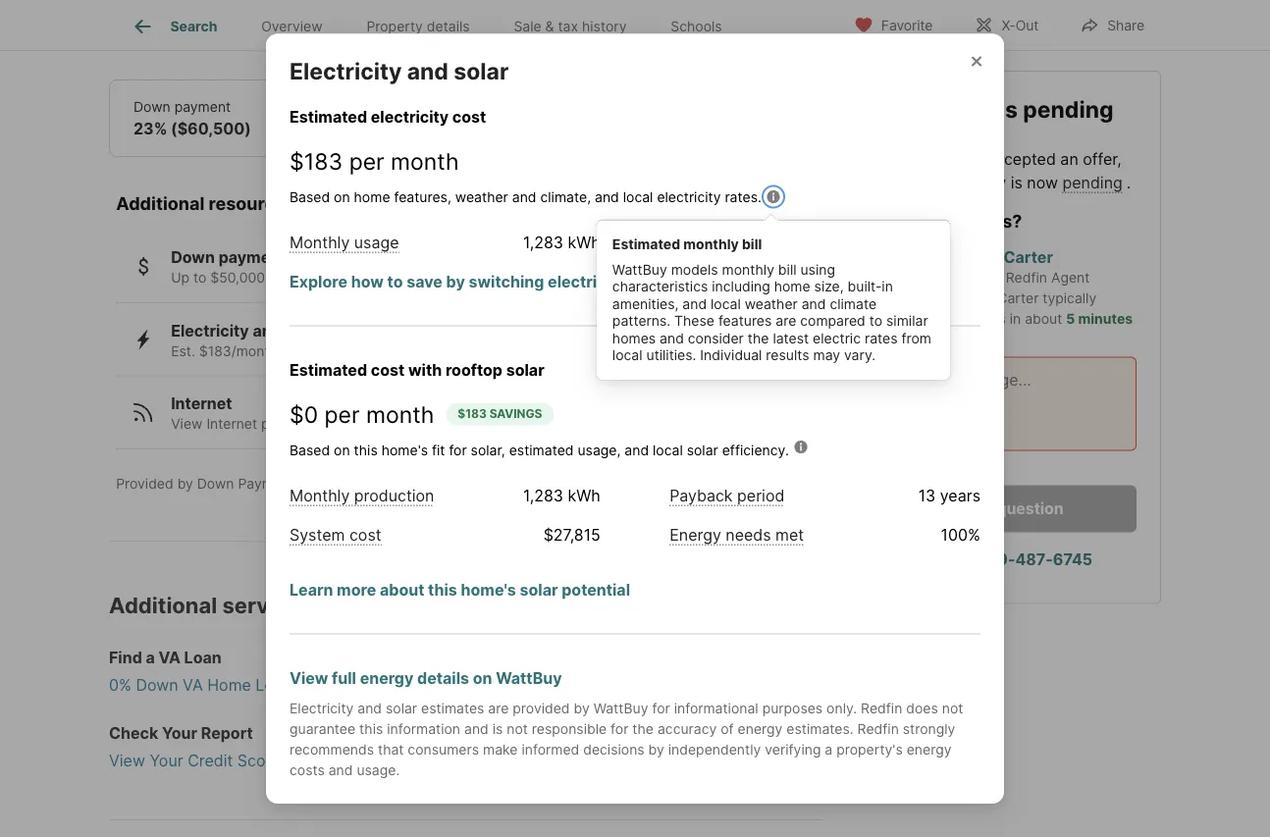 Task type: locate. For each thing, give the bounding box(es) containing it.
climate
[[830, 295, 877, 312]]

a down estimates.
[[825, 741, 833, 758]]

0 vertical spatial pending
[[1023, 95, 1114, 123]]

view inside internet view internet plans and providers available for this home
[[171, 416, 203, 432]]

2 kwh from the top
[[568, 486, 601, 505]]

wattbuy up 'decisions'
[[594, 700, 648, 716]]

tami inside tami carter dallas redfin agent
[[963, 248, 1000, 267]]

469-487-6745
[[977, 550, 1093, 569]]

.
[[1127, 173, 1131, 192]]

home down loan
[[207, 675, 251, 695]]

internet up payment
[[207, 416, 257, 432]]

the down "features"
[[748, 330, 769, 346]]

per down $265,000
[[349, 148, 384, 175]]

0 vertical spatial monthly
[[290, 232, 350, 252]]

home inside home price $265,000
[[331, 98, 369, 115]]

1 kwh from the top
[[568, 232, 601, 252]]

0 vertical spatial home's
[[382, 442, 428, 458]]

tami carter typically replies in about
[[963, 290, 1097, 327]]

from down similar
[[902, 330, 932, 346]]

electricity inside electricity and solar estimates are provided by wattbuy for informational purposes only. redfin does not guarantee this information and is not responsible for the accuracy of energy estimates. redfin strongly recommends that consumers make informed decisions by independently verifying a property's energy costs and usage.
[[290, 700, 354, 716]]

with up estimated cost with rooftop solar
[[356, 343, 383, 359]]

estimated up 'characteristics'
[[613, 236, 680, 253]]

payback period link
[[670, 486, 785, 505]]

2 vertical spatial on
[[473, 668, 492, 688]]

informational
[[674, 700, 759, 716]]

is down the accepted
[[1011, 173, 1023, 192]]

period
[[737, 486, 785, 505]]

utilities.
[[647, 347, 697, 364]]

1 horizontal spatial home
[[331, 98, 369, 115]]

monthly production link
[[290, 486, 434, 505]]

with up $0  per month
[[408, 360, 442, 379]]

weather inside estimated monthly bill wattbuy models monthly bill using characteristics including home size, built-in amenities, and local weather and climate patterns. these features are compared to similar homes and consider the latest electric rates from local utilities. individual results may vary.
[[745, 295, 798, 312]]

by right the programs
[[446, 272, 465, 291]]

alert
[[879, 455, 1121, 470]]

from inside estimated monthly bill wattbuy models monthly bill using characteristics including home size, built-in amenities, and local weather and climate patterns. these features are compared to similar homes and consider the latest electric rates from local utilities. individual results may vary.
[[902, 330, 932, 346]]

based for based on this home's fit for solar, estimated usage, and local solar efficiency.
[[290, 442, 330, 458]]

electricity up est.
[[171, 321, 249, 340]]

home up $265,000
[[331, 98, 369, 115]]

0 horizontal spatial weather
[[455, 188, 508, 205]]

2 1,283 kwh from the top
[[523, 486, 601, 505]]

0 horizontal spatial not
[[507, 720, 528, 737]]

this down the seller
[[911, 173, 938, 192]]

from inside down payment assistance up to $50,000 available from 20 programs
[[329, 270, 359, 286]]

1 vertical spatial electricity
[[171, 321, 249, 340]]

bill left using
[[778, 261, 797, 278]]

from down assistance
[[329, 270, 359, 286]]

2 based from the top
[[290, 442, 330, 458]]

0 horizontal spatial view
[[109, 751, 145, 770]]

1 vertical spatial home's
[[461, 580, 516, 599]]

tami down dallas
[[963, 290, 994, 307]]

wattbuy inside estimated monthly bill wattbuy models monthly bill using characteristics including home size, built-in amenities, and local weather and climate patterns. these features are compared to similar homes and consider the latest electric rates from local utilities. individual results may vary.
[[613, 261, 667, 278]]

electricity and solar
[[290, 57, 509, 85]]

2 vertical spatial $183
[[458, 407, 487, 421]]

including
[[712, 278, 771, 295]]

down
[[134, 98, 171, 115], [171, 248, 215, 267], [197, 475, 234, 492], [136, 675, 178, 695]]

1 vertical spatial carter
[[998, 290, 1039, 307]]

redfin right only.
[[861, 700, 903, 716]]

view
[[171, 416, 203, 432], [290, 668, 328, 688], [109, 751, 145, 770]]

va down loan
[[183, 675, 203, 695]]

these
[[675, 312, 715, 329]]

tami carter link
[[963, 248, 1053, 267]]

estimated for estimated monthly bill wattbuy models monthly bill using characteristics including home size, built-in amenities, and local weather and climate patterns. these features are compared to similar homes and consider the latest electric rates from local utilities. individual results may vary.
[[613, 236, 680, 253]]

electricity down electricity and solar
[[371, 107, 449, 126]]

overview
[[261, 18, 323, 35]]

view left full
[[290, 668, 328, 688]]

and down $194 on the left top
[[407, 57, 449, 85]]

by up 'responsible' at the bottom left of the page
[[574, 700, 590, 716]]

about inside tami carter typically replies in about
[[1025, 310, 1063, 327]]

1 vertical spatial bill
[[778, 261, 797, 278]]

payment inside down payment 23% ($60,500)
[[174, 98, 231, 115]]

1 vertical spatial payment
[[219, 248, 286, 267]]

0 vertical spatial from
[[329, 270, 359, 286]]

information
[[387, 720, 461, 737]]

1,283 down estimated
[[523, 486, 564, 505]]

estimated for estimated cost with rooftop solar
[[290, 360, 367, 379]]

usage
[[354, 232, 399, 252]]

details up estimates
[[417, 668, 469, 688]]

payback
[[670, 486, 733, 505]]

0 vertical spatial redfin
[[1006, 269, 1048, 286]]

resources
[[209, 192, 295, 214]]

is up the accepted
[[999, 95, 1018, 123]]

month for $0  per month
[[366, 400, 434, 428]]

a inside button
[[984, 499, 993, 518]]

is
[[999, 95, 1018, 123], [1011, 173, 1023, 192], [493, 720, 503, 737]]

seller
[[912, 149, 951, 168]]

and left climate,
[[512, 188, 537, 205]]

the inside estimated monthly bill wattbuy models monthly bill using characteristics including home size, built-in amenities, and local weather and climate patterns. these features are compared to similar homes and consider the latest electric rates from local utilities. individual results may vary.
[[748, 330, 769, 346]]

1 monthly from the top
[[290, 232, 350, 252]]

5
[[1067, 310, 1075, 327]]

$183  savings
[[458, 407, 542, 421]]

1 vertical spatial tami
[[963, 290, 994, 307]]

sale & tax history
[[514, 18, 627, 35]]

payment inside down payment assistance up to $50,000 available from 20 programs
[[219, 248, 286, 267]]

electricity
[[371, 107, 449, 126], [657, 188, 721, 205], [548, 272, 626, 291]]

advertisement
[[634, 729, 716, 743]]

month
[[391, 148, 459, 175], [366, 400, 434, 428]]

1 horizontal spatial with
[[408, 360, 442, 379]]

are inside electricity and solar estimates are provided by wattbuy for informational purposes only. redfin does not guarantee this information and is not responsible for the accuracy of energy estimates. redfin strongly recommends that consumers make informed decisions by independently verifying a property's energy costs and usage.
[[488, 700, 509, 716]]

monthly up system
[[290, 486, 350, 505]]

payment
[[174, 98, 231, 115], [219, 248, 286, 267]]

with inside electricity and solar est. $183/month, save                  $183 with rooftop solar
[[356, 343, 383, 359]]

2 vertical spatial view
[[109, 751, 145, 770]]

0 vertical spatial electricity
[[371, 107, 449, 126]]

solar up information
[[386, 700, 417, 716]]

kwh down climate,
[[568, 232, 601, 252]]

0 horizontal spatial from
[[329, 270, 359, 286]]

pending link
[[1063, 173, 1123, 192]]

0 vertical spatial va
[[159, 648, 181, 667]]

to right 20
[[387, 272, 403, 291]]

typically
[[1043, 290, 1097, 307]]

bill up including
[[742, 236, 762, 253]]

overview tab
[[239, 3, 345, 50]]

solar inside electricity and solar estimates are provided by wattbuy for informational purposes only. redfin does not guarantee this information and is not responsible for the accuracy of energy estimates. redfin strongly recommends that consumers make informed decisions by independently verifying a property's energy costs and usage.
[[386, 700, 417, 716]]

estimated inside estimated monthly bill wattbuy models monthly bill using characteristics including home size, built-in amenities, and local weather and climate patterns. these features are compared to similar homes and consider the latest electric rates from local utilities. individual results may vary.
[[613, 236, 680, 253]]

on up monthly usage link
[[334, 188, 350, 205]]

1 horizontal spatial weather
[[745, 295, 798, 312]]

available inside internet view internet plans and providers available for this home
[[393, 416, 449, 432]]

system cost
[[290, 525, 382, 544]]

wattbuy up provided
[[496, 668, 562, 688]]

0 vertical spatial are
[[776, 312, 797, 329]]

1 vertical spatial kwh
[[568, 486, 601, 505]]

per for $183
[[349, 148, 384, 175]]

provided by down payment resource, wattbuy, and allconnect
[[116, 475, 528, 492]]

monthly usage link
[[290, 232, 399, 252]]

1,283 kwh up $27,815
[[523, 486, 601, 505]]

loans:
[[256, 675, 304, 695]]

2 tami from the top
[[963, 290, 994, 307]]

characteristics
[[613, 278, 708, 295]]

a inside the find a va loan 0% down va home loans: get quote
[[146, 648, 155, 667]]

0 vertical spatial your
[[162, 724, 197, 743]]

tami inside tami carter typically replies in about
[[963, 290, 994, 307]]

carter down tami carter dallas redfin agent
[[998, 290, 1039, 307]]

0 horizontal spatial in
[[882, 278, 893, 295]]

save
[[407, 272, 443, 291], [285, 343, 316, 359]]

2 1,283 from the top
[[523, 486, 564, 505]]

this up 'solar,'
[[475, 416, 499, 432]]

energy right of at the bottom right of the page
[[738, 720, 783, 737]]

0 vertical spatial a
[[984, 499, 993, 518]]

carter for tami carter typically replies in about
[[998, 290, 1039, 307]]

to
[[193, 270, 207, 286], [387, 272, 403, 291], [870, 312, 883, 329]]

electricity
[[290, 57, 402, 85], [171, 321, 249, 340], [290, 700, 354, 716]]

electricity left rates.
[[657, 188, 721, 205]]

rooftop up estimated cost with rooftop solar
[[387, 343, 435, 359]]

plans
[[629, 272, 671, 291], [261, 416, 296, 432]]

schools tab
[[649, 3, 744, 50]]

0 vertical spatial details
[[427, 18, 470, 35]]

0 vertical spatial tami
[[963, 248, 1000, 267]]

electric
[[813, 330, 861, 346]]

on for home
[[334, 188, 350, 205]]

1 horizontal spatial not
[[942, 700, 964, 716]]

is up make
[[493, 720, 503, 737]]

5 minutes
[[1067, 310, 1133, 327]]

1 vertical spatial on
[[334, 442, 350, 458]]

per for $0
[[324, 400, 360, 428]]

0 vertical spatial internet
[[171, 394, 232, 413]]

check your report view your credit score
[[109, 724, 280, 770]]

1 based from the top
[[290, 188, 330, 205]]

x-out button
[[958, 4, 1056, 45]]

1 vertical spatial home
[[207, 675, 251, 695]]

redfin up property's
[[858, 720, 899, 737]]

carter inside tami carter typically replies in about
[[998, 290, 1039, 307]]

2 horizontal spatial energy
[[907, 741, 952, 758]]

available down assistance
[[269, 270, 326, 286]]

save inside 'electricity and solar' dialog
[[407, 272, 443, 291]]

1 vertical spatial are
[[488, 700, 509, 716]]

1 vertical spatial details
[[417, 668, 469, 688]]

programs
[[384, 270, 446, 286]]

2 vertical spatial estimated
[[290, 360, 367, 379]]

guarantee
[[290, 720, 356, 737]]

month for $183  per month
[[391, 148, 459, 175]]

0 horizontal spatial available
[[269, 270, 326, 286]]

home's
[[382, 442, 428, 458], [461, 580, 516, 599]]

to inside estimated monthly bill wattbuy models monthly bill using characteristics including home size, built-in amenities, and local weather and climate patterns. these features are compared to similar homes and consider the latest electric rates from local utilities. individual results may vary.
[[870, 312, 883, 329]]

0 vertical spatial 1,283
[[523, 232, 564, 252]]

0 horizontal spatial about
[[380, 580, 425, 599]]

2 vertical spatial electricity
[[290, 700, 354, 716]]

13
[[919, 486, 936, 505]]

1 horizontal spatial save
[[407, 272, 443, 291]]

carter for tami carter dallas redfin agent
[[1004, 248, 1053, 267]]

out
[[1016, 17, 1039, 34]]

monthly up explore
[[290, 232, 350, 252]]

and right climate,
[[595, 188, 619, 205]]

0 vertical spatial additional
[[116, 192, 205, 214]]

0 vertical spatial carter
[[1004, 248, 1053, 267]]

home's up 0% down va home loans: get quote link
[[461, 580, 516, 599]]

the up 'decisions'
[[633, 720, 654, 737]]

in inside estimated monthly bill wattbuy models monthly bill using characteristics including home size, built-in amenities, and local weather and climate patterns. these features are compared to similar homes and consider the latest electric rates from local utilities. individual results may vary.
[[882, 278, 893, 295]]

electricity for electricity and solar
[[290, 57, 402, 85]]

how
[[351, 272, 384, 291]]

your up credit
[[162, 724, 197, 743]]

and inside electricity and solar est. $183/month, save                  $183 with rooftop solar
[[253, 321, 282, 340]]

1 horizontal spatial about
[[1025, 310, 1063, 327]]

1,283 kwh down climate,
[[523, 232, 601, 252]]

0 vertical spatial about
[[1025, 310, 1063, 327]]

home inside estimated monthly bill wattbuy models monthly bill using characteristics including home size, built-in amenities, and local weather and climate patterns. these features are compared to similar homes and consider the latest electric rates from local utilities. individual results may vary.
[[774, 278, 811, 295]]

0 horizontal spatial a
[[146, 648, 155, 667]]

2 horizontal spatial view
[[290, 668, 328, 688]]

electricity inside electricity and solar element
[[290, 57, 402, 85]]

rooftop inside 'electricity and solar' dialog
[[446, 360, 503, 379]]

a
[[984, 499, 993, 518], [146, 648, 155, 667], [825, 741, 833, 758]]

0 horizontal spatial plans
[[261, 416, 296, 432]]

0 horizontal spatial save
[[285, 343, 316, 359]]

tab list
[[109, 0, 760, 50]]

0 horizontal spatial electricity
[[371, 107, 449, 126]]

1 vertical spatial wattbuy
[[496, 668, 562, 688]]

1 horizontal spatial from
[[902, 330, 932, 346]]

decisions
[[583, 741, 645, 758]]

1 vertical spatial the
[[633, 720, 654, 737]]

sale & tax history tab
[[492, 3, 649, 50]]

1 horizontal spatial in
[[1010, 310, 1021, 327]]

are down 0% down va home loans: get quote link
[[488, 700, 509, 716]]

electricity inside electricity and solar est. $183/month, save                  $183 with rooftop solar
[[171, 321, 249, 340]]

1 vertical spatial 1,283
[[523, 486, 564, 505]]

in up similar
[[882, 278, 893, 295]]

wattbuy up 'characteristics'
[[613, 261, 667, 278]]

1 1,283 kwh from the top
[[523, 232, 601, 252]]

2 vertical spatial a
[[825, 741, 833, 758]]

tami carter dallas redfin agent
[[963, 248, 1090, 286]]

quote
[[340, 675, 385, 695]]

1 vertical spatial in
[[1010, 310, 1021, 327]]

down right 0%
[[136, 675, 178, 695]]

this down providers
[[354, 442, 378, 458]]

1 vertical spatial from
[[902, 330, 932, 346]]

0 horizontal spatial va
[[159, 648, 181, 667]]

individual
[[700, 347, 762, 364]]

in right 'replies'
[[1010, 310, 1021, 327]]

estimated for estimated electricity cost
[[290, 107, 367, 126]]

search
[[170, 18, 217, 35]]

pending up "an"
[[1023, 95, 1114, 123]]

a inside electricity and solar estimates are provided by wattbuy for informational purposes only. redfin does not guarantee this information and is not responsible for the accuracy of energy estimates. redfin strongly recommends that consumers make informed decisions by independently verifying a property's energy costs and usage.
[[825, 741, 833, 758]]

tami for tami carter dallas redfin agent
[[963, 248, 1000, 267]]

469-
[[977, 550, 1016, 569]]

cost down monthly production
[[349, 525, 382, 544]]

0 vertical spatial based
[[290, 188, 330, 205]]

services
[[222, 592, 313, 619]]

based up 'provided by down payment resource, wattbuy, and allconnect'
[[290, 442, 330, 458]]

1 horizontal spatial to
[[387, 272, 403, 291]]

0 vertical spatial view
[[171, 416, 203, 432]]

on up estimates
[[473, 668, 492, 688]]

home down using
[[774, 278, 811, 295]]

0 vertical spatial plans
[[629, 272, 671, 291]]

fit
[[432, 442, 445, 458]]

vary.
[[844, 347, 876, 364]]

0 vertical spatial cost
[[452, 107, 486, 126]]

6745
[[1053, 550, 1093, 569]]

about
[[1025, 310, 1063, 327], [380, 580, 425, 599]]

down inside the find a va loan 0% down va home loans: get quote
[[136, 675, 178, 695]]

kwh up $27,815
[[568, 486, 601, 505]]

payment up ($60,500)
[[174, 98, 231, 115]]

0 horizontal spatial bill
[[742, 236, 762, 253]]

weather right "features,"
[[455, 188, 508, 205]]

question
[[997, 499, 1064, 518]]

0 horizontal spatial home's
[[382, 442, 428, 458]]

per right '$0'
[[324, 400, 360, 428]]

month down estimated cost with rooftop solar
[[366, 400, 434, 428]]

this inside electricity and solar estimates are provided by wattbuy for informational purposes only. redfin does not guarantee this information and is not responsible for the accuracy of energy estimates. redfin strongly recommends that consumers make informed decisions by independently verifying a property's energy costs and usage.
[[359, 720, 383, 737]]

2 vertical spatial cost
[[349, 525, 382, 544]]

is inside the seller has accepted an offer, and this property is now
[[1011, 173, 1023, 192]]

0 vertical spatial estimated
[[290, 107, 367, 126]]

offer,
[[1083, 149, 1122, 168]]

cost
[[452, 107, 486, 126], [371, 360, 405, 379], [349, 525, 382, 544]]

energy
[[670, 525, 721, 544]]

home down $183  per month
[[354, 188, 390, 205]]

$183 up internet view internet plans and providers available for this home on the left of page
[[319, 343, 352, 359]]

down payment assistance up to $50,000 available from 20 programs
[[171, 248, 446, 286]]

1 vertical spatial monthly
[[290, 486, 350, 505]]

0 vertical spatial kwh
[[568, 232, 601, 252]]

2 monthly from the top
[[290, 486, 350, 505]]

electricity for electricity and solar est. $183/month, save                  $183 with rooftop solar
[[171, 321, 249, 340]]

minutes
[[1079, 310, 1133, 327]]

monthly for monthly usage
[[290, 232, 350, 252]]

weather up "features"
[[745, 295, 798, 312]]

for up 'decisions'
[[611, 720, 629, 737]]

2 horizontal spatial electricity
[[657, 188, 721, 205]]

energy
[[360, 668, 414, 688], [738, 720, 783, 737], [907, 741, 952, 758]]

solar
[[454, 57, 509, 85], [285, 321, 324, 340], [439, 343, 470, 359], [506, 360, 545, 379], [687, 442, 718, 458], [520, 580, 558, 599], [386, 700, 417, 716]]

years
[[940, 486, 981, 505]]

13 years
[[919, 486, 981, 505]]

with inside 'electricity and solar' dialog
[[408, 360, 442, 379]]

home price $265,000
[[331, 98, 408, 138]]

carter inside tami carter dallas redfin agent
[[1004, 248, 1053, 267]]

pending down offer,
[[1063, 173, 1123, 192]]

1 vertical spatial electricity
[[657, 188, 721, 205]]

0 horizontal spatial are
[[488, 700, 509, 716]]

0 horizontal spatial rooftop
[[387, 343, 435, 359]]

about left 5
[[1025, 310, 1063, 327]]

about right more
[[380, 580, 425, 599]]

to up rates
[[870, 312, 883, 329]]

available for assistance
[[269, 270, 326, 286]]

kwh for monthly production
[[568, 486, 601, 505]]

this
[[879, 95, 927, 123]]

redfin
[[1006, 269, 1048, 286], [861, 700, 903, 716], [858, 720, 899, 737]]

rates
[[865, 330, 898, 346]]

are up latest
[[776, 312, 797, 329]]

1 horizontal spatial energy
[[738, 720, 783, 737]]

redfin down tami carter link
[[1006, 269, 1048, 286]]

pending
[[1023, 95, 1114, 123], [1063, 173, 1123, 192]]

0 vertical spatial electricity
[[290, 57, 402, 85]]

$0  per month
[[290, 400, 434, 428]]

1 vertical spatial available
[[393, 416, 449, 432]]

1 vertical spatial additional
[[109, 592, 217, 619]]

additional for additional resources
[[116, 192, 205, 214]]

estimated left price at the top left of page
[[290, 107, 367, 126]]

additional up find
[[109, 592, 217, 619]]

1 vertical spatial weather
[[745, 295, 798, 312]]

1 vertical spatial save
[[285, 343, 316, 359]]

1 tami from the top
[[963, 248, 1000, 267]]

469-487-6745 link
[[977, 550, 1093, 569]]

and down 'the'
[[879, 173, 907, 192]]

tab list containing search
[[109, 0, 760, 50]]

2 vertical spatial is
[[493, 720, 503, 737]]

tami up dallas
[[963, 248, 1000, 267]]

electricity and solar dialog
[[266, 34, 1004, 804]]

2 horizontal spatial a
[[984, 499, 993, 518]]

0 horizontal spatial energy
[[360, 668, 414, 688]]

0 vertical spatial $183
[[290, 148, 343, 175]]

view inside "check your report view your credit score"
[[109, 751, 145, 770]]

not up make
[[507, 720, 528, 737]]

0 vertical spatial 1,283 kwh
[[523, 232, 601, 252]]

1,283 down based on home features, weather and climate, and local electricity rates. on the top of page
[[523, 232, 564, 252]]

plans up payment
[[261, 416, 296, 432]]

available inside down payment assistance up to $50,000 available from 20 programs
[[269, 270, 326, 286]]

2 horizontal spatial to
[[870, 312, 883, 329]]

additional resources
[[116, 192, 295, 214]]

view up 'provided'
[[171, 416, 203, 432]]

0 horizontal spatial home
[[207, 675, 251, 695]]

1 vertical spatial a
[[146, 648, 155, 667]]

carter up agent
[[1004, 248, 1053, 267]]

find
[[109, 648, 142, 667]]

1 1,283 from the top
[[523, 232, 564, 252]]

climate,
[[540, 188, 591, 205]]

plans inside 'electricity and solar' dialog
[[629, 272, 671, 291]]

0 vertical spatial per
[[349, 148, 384, 175]]

1 vertical spatial per
[[324, 400, 360, 428]]

0 vertical spatial on
[[334, 188, 350, 205]]

the
[[748, 330, 769, 346], [633, 720, 654, 737]]



Task type: describe. For each thing, give the bounding box(es) containing it.
wattbuy,
[[367, 475, 425, 492]]

ask a question button
[[879, 485, 1137, 532]]

local down homes
[[613, 347, 643, 364]]

only.
[[827, 700, 857, 716]]

and right usage,
[[625, 442, 649, 458]]

sale
[[514, 18, 542, 35]]

and down estimates
[[464, 720, 489, 737]]

property details tab
[[345, 3, 492, 50]]

and inside internet view internet plans and providers available for this home
[[300, 416, 324, 432]]

assistance
[[290, 248, 373, 267]]

details inside tab
[[427, 18, 470, 35]]

1 vertical spatial pending
[[1063, 173, 1123, 192]]

home inside the find a va loan 0% down va home loans: get quote
[[207, 675, 251, 695]]

report
[[201, 724, 253, 743]]

find a va loan 0% down va home loans: get quote
[[109, 648, 385, 695]]

informed
[[522, 741, 580, 758]]

1 horizontal spatial bill
[[778, 261, 797, 278]]

that
[[378, 741, 404, 758]]

latest
[[773, 330, 809, 346]]

strongly
[[903, 720, 956, 737]]

solar down explore
[[285, 321, 324, 340]]

and down quote on the left of page
[[358, 700, 382, 716]]

1,283 for monthly production
[[523, 486, 564, 505]]

x-
[[1002, 17, 1016, 34]]

learn more about this home's solar potential
[[290, 580, 630, 599]]

to inside down payment assistance up to $50,000 available from 20 programs
[[193, 270, 207, 286]]

available for internet
[[393, 416, 449, 432]]

does
[[907, 700, 938, 716]]

patterns.
[[613, 312, 671, 329]]

1 vertical spatial redfin
[[861, 700, 903, 716]]

this inside the seller has accepted an offer, and this property is now
[[911, 173, 938, 192]]

estimates
[[421, 700, 484, 716]]

share button
[[1064, 4, 1161, 45]]

system
[[290, 525, 345, 544]]

$183 for estimated
[[290, 148, 343, 175]]

2 vertical spatial redfin
[[858, 720, 899, 737]]

monthly for monthly production
[[290, 486, 350, 505]]

has
[[956, 149, 982, 168]]

local right climate,
[[623, 188, 653, 205]]

solar,
[[471, 442, 505, 458]]

a for ask
[[984, 499, 993, 518]]

favorite
[[881, 17, 933, 34]]

dallas
[[963, 269, 1002, 286]]

recommends
[[290, 741, 374, 758]]

estimates.
[[787, 720, 854, 737]]

$183 for $0
[[458, 407, 487, 421]]

Write a message... text field
[[895, 368, 1120, 439]]

is inside electricity and solar estimates are provided by wattbuy for informational purposes only. redfin does not guarantee this information and is not responsible for the accuracy of energy estimates. redfin strongly recommends that consumers make informed decisions by independently verifying a property's energy costs and usage.
[[493, 720, 503, 737]]

electricity and solar est. $183/month, save                  $183 with rooftop solar
[[171, 321, 470, 359]]

are inside estimated monthly bill wattbuy models monthly bill using characteristics including home size, built-in amenities, and local weather and climate patterns. these features are compared to similar homes and consider the latest electric rates from local utilities. individual results may vary.
[[776, 312, 797, 329]]

home up the has
[[932, 95, 994, 123]]

monthly usage
[[290, 232, 399, 252]]

for up advertisement
[[652, 700, 670, 716]]

100%
[[941, 525, 981, 544]]

2 vertical spatial energy
[[907, 741, 952, 758]]

$183/month,
[[199, 343, 282, 359]]

credit
[[188, 751, 233, 770]]

1 horizontal spatial electricity
[[548, 272, 626, 291]]

20
[[363, 270, 380, 286]]

solar up the savings
[[506, 360, 545, 379]]

additional for additional services
[[109, 592, 217, 619]]

cost for estimated cost with rooftop solar
[[371, 360, 405, 379]]

system cost link
[[290, 525, 382, 544]]

payment for 23%
[[174, 98, 231, 115]]

usage.
[[357, 762, 400, 778]]

payment
[[238, 475, 295, 492]]

1,283 kwh for monthly usage
[[523, 232, 601, 252]]

view full energy details on wattbuy link
[[290, 668, 562, 688]]

needs
[[726, 525, 771, 544]]

down payment 23% ($60,500)
[[134, 98, 251, 138]]

have
[[879, 210, 922, 231]]

for inside internet view internet plans and providers available for this home
[[453, 416, 471, 432]]

homeowners'
[[133, 27, 234, 46]]

a for find
[[146, 648, 155, 667]]

insurance
[[239, 27, 311, 46]]

rooftop inside electricity and solar est. $183/month, save                  $183 with rooftop solar
[[387, 343, 435, 359]]

$183 inside electricity and solar est. $183/month, save                  $183 with rooftop solar
[[319, 343, 352, 359]]

local down including
[[711, 295, 741, 312]]

down inside down payment assistance up to $50,000 available from 20 programs
[[171, 248, 215, 267]]

&
[[546, 18, 554, 35]]

solar down $194 on the left top
[[454, 57, 509, 85]]

solar left potential
[[520, 580, 558, 599]]

0 vertical spatial not
[[942, 700, 964, 716]]

switching
[[469, 272, 544, 291]]

check
[[109, 724, 158, 743]]

pending .
[[1063, 173, 1131, 192]]

1,283 for monthly usage
[[523, 232, 564, 252]]

built-
[[848, 278, 882, 295]]

1 vertical spatial monthly
[[722, 261, 775, 278]]

down inside down payment 23% ($60,500)
[[134, 98, 171, 115]]

explore how to save by switching electricity plans link
[[290, 272, 671, 291]]

redfin inside tami carter dallas redfin agent
[[1006, 269, 1048, 286]]

electricity for electricity and solar estimates are provided by wattbuy for informational purposes only. redfin does not guarantee this information and is not responsible for the accuracy of energy estimates. redfin strongly recommends that consumers make informed decisions by independently verifying a property's energy costs and usage.
[[290, 700, 354, 716]]

usage,
[[578, 442, 621, 458]]

x-out
[[1002, 17, 1039, 34]]

solar up payback
[[687, 442, 718, 458]]

electricity and solar element
[[290, 34, 532, 85]]

payment for assistance
[[219, 248, 286, 267]]

0 vertical spatial weather
[[455, 188, 508, 205]]

1 vertical spatial internet
[[207, 416, 257, 432]]

1,283 kwh for monthly production
[[523, 486, 601, 505]]

schools
[[671, 18, 722, 35]]

electricity and solar estimates are provided by wattbuy for informational purposes only. redfin does not guarantee this information and is not responsible for the accuracy of energy estimates. redfin strongly recommends that consumers make informed decisions by independently verifying a property's energy costs and usage.
[[290, 700, 964, 778]]

on for this
[[334, 442, 350, 458]]

dallas redfin agenttami carter image
[[879, 248, 947, 316]]

details inside 'electricity and solar' dialog
[[417, 668, 469, 688]]

more
[[337, 580, 376, 599]]

about inside 'electricity and solar' dialog
[[380, 580, 425, 599]]

score
[[237, 751, 280, 770]]

and up utilities.
[[660, 330, 684, 346]]

based on home features, weather and climate, and local electricity rates.
[[290, 188, 762, 205]]

for right fit
[[449, 442, 467, 458]]

make
[[483, 741, 518, 758]]

verifying
[[765, 741, 821, 758]]

the inside electricity and solar estimates are provided by wattbuy for informational purposes only. redfin does not guarantee this information and is not responsible for the accuracy of energy estimates. redfin strongly recommends that consumers make informed decisions by independently verifying a property's energy costs and usage.
[[633, 720, 654, 737]]

cost for system cost
[[349, 525, 382, 544]]

in inside tami carter typically replies in about
[[1010, 310, 1021, 327]]

accepted
[[987, 149, 1056, 168]]

down left payment
[[197, 475, 234, 492]]

0 vertical spatial monthly
[[684, 236, 739, 253]]

replies
[[963, 310, 1006, 327]]

and down fit
[[429, 475, 453, 492]]

view inside 'electricity and solar' dialog
[[290, 668, 328, 688]]

local up payback
[[653, 442, 683, 458]]

resource,
[[299, 475, 363, 492]]

by right 'provided'
[[177, 475, 193, 492]]

property details
[[367, 18, 470, 35]]

up
[[171, 270, 190, 286]]

internet view internet plans and providers available for this home
[[171, 394, 539, 432]]

explore how to save by switching electricity plans
[[290, 272, 671, 291]]

and down size,
[[802, 295, 826, 312]]

and inside the seller has accepted an offer, and this property is now
[[879, 173, 907, 192]]

0% down va home loans: get quote link
[[109, 674, 836, 697]]

home inside internet view internet plans and providers available for this home
[[503, 416, 539, 432]]

amenities,
[[613, 295, 679, 312]]

1 horizontal spatial home's
[[461, 580, 516, 599]]

features,
[[394, 188, 451, 205]]

and up these
[[683, 295, 707, 312]]

accuracy
[[658, 720, 717, 737]]

homeowners' insurance link
[[133, 27, 311, 46]]

models
[[671, 261, 718, 278]]

price
[[373, 98, 405, 115]]

met
[[776, 525, 804, 544]]

solar up estimated cost with rooftop solar
[[439, 343, 470, 359]]

this home is pending
[[879, 95, 1114, 123]]

and down recommends
[[329, 762, 353, 778]]

kwh for monthly usage
[[568, 232, 601, 252]]

based for based on home features, weather and climate, and local electricity rates.
[[290, 188, 330, 205]]

this inside internet view internet plans and providers available for this home
[[475, 416, 499, 432]]

an
[[1061, 149, 1079, 168]]

1 vertical spatial your
[[150, 751, 183, 770]]

0 vertical spatial is
[[999, 95, 1018, 123]]

history
[[582, 18, 627, 35]]

1 horizontal spatial va
[[183, 675, 203, 695]]

by down accuracy
[[649, 741, 665, 758]]

favorite button
[[837, 4, 950, 45]]

this right more
[[428, 580, 457, 599]]

tami for tami carter typically replies in about
[[963, 290, 994, 307]]

consider
[[688, 330, 744, 346]]

save inside electricity and solar est. $183/month, save                  $183 with rooftop solar
[[285, 343, 316, 359]]

plans inside internet view internet plans and providers available for this home
[[261, 416, 296, 432]]

wattbuy inside electricity and solar estimates are provided by wattbuy for informational purposes only. redfin does not guarantee this information and is not responsible for the accuracy of energy estimates. redfin strongly recommends that consumers make informed decisions by independently verifying a property's energy costs and usage.
[[594, 700, 648, 716]]



Task type: vqa. For each thing, say whether or not it's contained in the screenshot.


